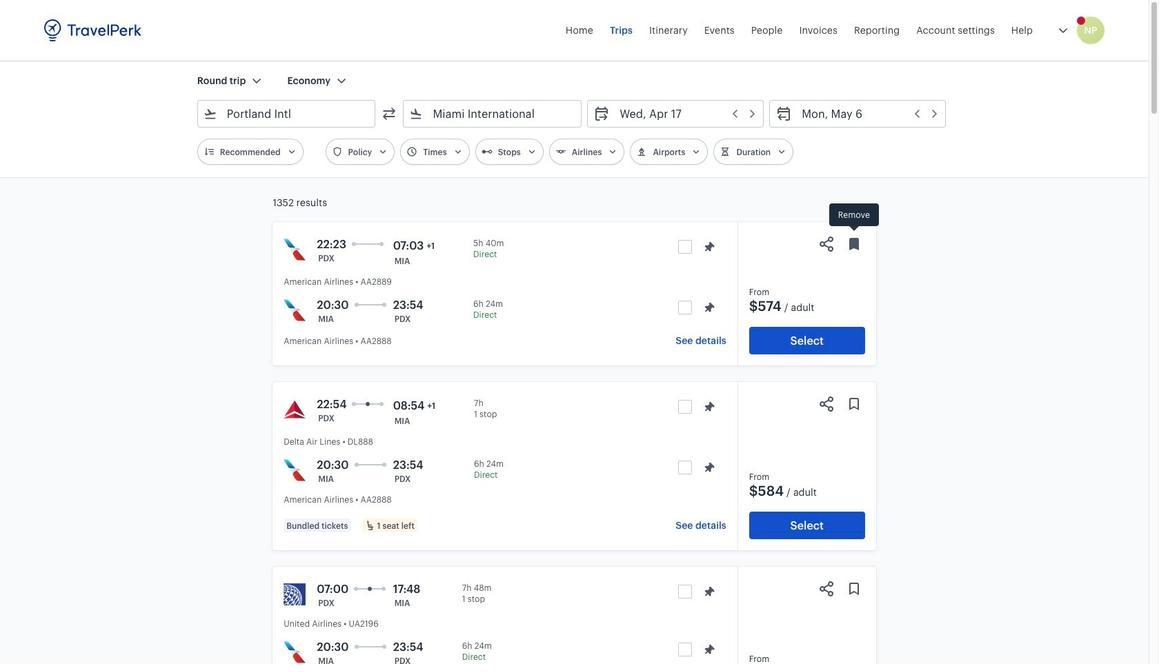 Task type: vqa. For each thing, say whether or not it's contained in the screenshot.
4th Alaska Airlines icon
no



Task type: locate. For each thing, give the bounding box(es) containing it.
1 vertical spatial american airlines image
[[284, 460, 306, 482]]

tooltip
[[829, 204, 879, 233]]

1 american airlines image from the top
[[284, 239, 306, 261]]

american airlines image
[[284, 299, 306, 322], [284, 642, 306, 664]]

1 vertical spatial american airlines image
[[284, 642, 306, 664]]

0 vertical spatial american airlines image
[[284, 239, 306, 261]]

2 american airlines image from the top
[[284, 642, 306, 664]]

american airlines image
[[284, 239, 306, 261], [284, 460, 306, 482]]

From search field
[[217, 103, 357, 125]]

0 vertical spatial american airlines image
[[284, 299, 306, 322]]

Depart field
[[610, 103, 758, 125]]

delta air lines image
[[284, 399, 306, 421]]



Task type: describe. For each thing, give the bounding box(es) containing it.
Return field
[[792, 103, 940, 125]]

1 american airlines image from the top
[[284, 299, 306, 322]]

united airlines image
[[284, 584, 306, 606]]

2 american airlines image from the top
[[284, 460, 306, 482]]

To search field
[[423, 103, 563, 125]]



